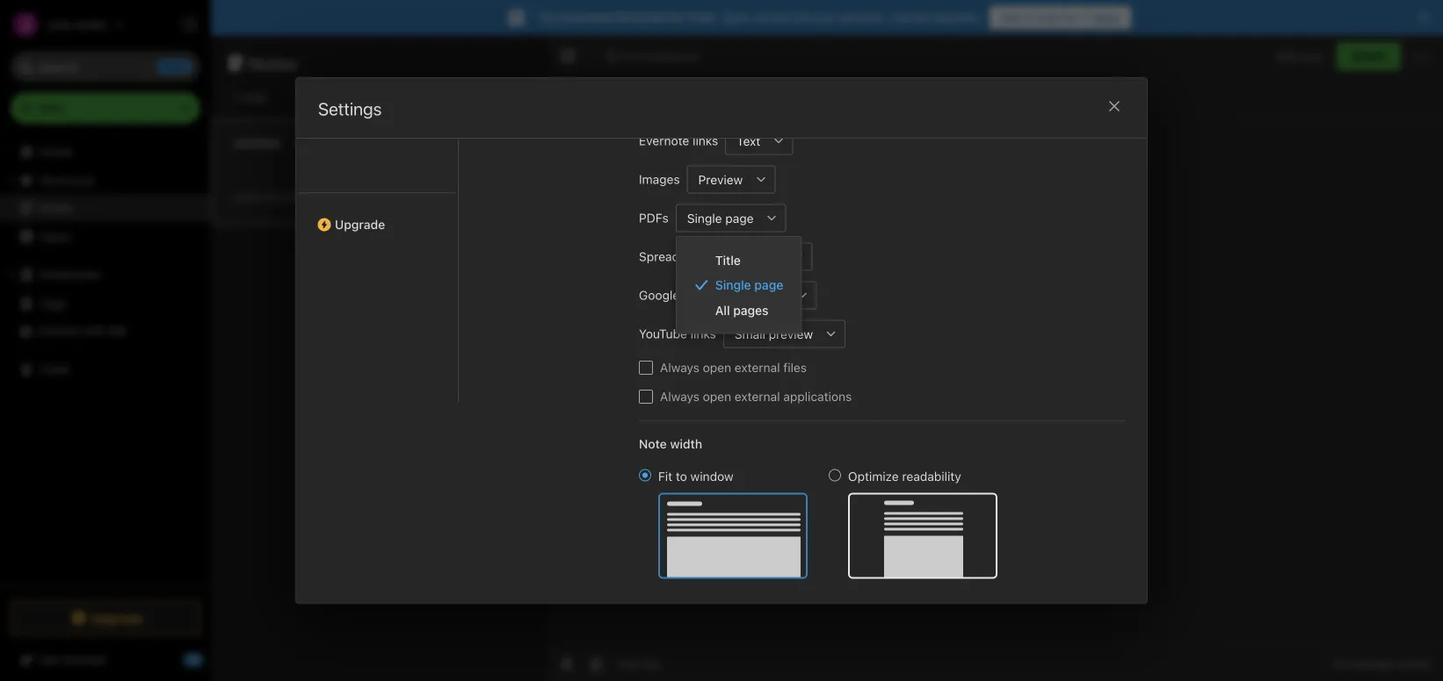 Task type: vqa. For each thing, say whether or not it's contained in the screenshot.
Email.
no



Task type: describe. For each thing, give the bounding box(es) containing it.
optimize readability
[[848, 470, 961, 485]]

saved
[[1398, 658, 1429, 671]]

preview
[[769, 328, 813, 342]]

tags button
[[0, 289, 210, 317]]

home link
[[0, 138, 211, 166]]

Choose default view option for Images field
[[687, 166, 775, 194]]

1
[[232, 90, 238, 105]]

open for always open external applications
[[703, 390, 731, 405]]

your
[[812, 10, 837, 25]]

1 horizontal spatial upgrade button
[[296, 193, 458, 239]]

external for files
[[735, 361, 780, 376]]

small
[[735, 328, 765, 342]]

across
[[755, 10, 792, 25]]

home
[[39, 145, 72, 159]]

all for all pages
[[715, 303, 730, 318]]

all pages
[[715, 303, 769, 318]]

0 vertical spatial evernote
[[560, 10, 611, 25]]

you
[[1303, 49, 1323, 63]]

for for free:
[[668, 10, 685, 25]]

all for all changes saved
[[1333, 658, 1346, 671]]

readability
[[902, 470, 961, 485]]

days
[[1093, 10, 1121, 25]]

anytime.
[[933, 10, 981, 25]]

always for always open external applications
[[660, 390, 699, 405]]

ago
[[306, 191, 324, 203]]

settings tooltip
[[195, 7, 281, 42]]

1 horizontal spatial notes
[[249, 53, 297, 73]]

all
[[796, 10, 808, 25]]

spreadsheets
[[639, 250, 717, 265]]

fit
[[658, 470, 672, 485]]

notebooks link
[[0, 261, 210, 289]]

free:
[[688, 10, 717, 25]]

optimize
[[848, 470, 899, 485]]

note
[[639, 438, 667, 452]]

single page inside button
[[687, 212, 754, 226]]

width
[[670, 438, 702, 452]]

links for evernote links
[[693, 134, 718, 149]]

1 vertical spatial evernote
[[639, 134, 689, 149]]

Choose default view option for YouTube links field
[[723, 321, 846, 349]]

Always open external files checkbox
[[639, 362, 653, 376]]

share
[[1352, 49, 1386, 63]]

trash link
[[0, 356, 210, 384]]

settings image
[[179, 14, 200, 35]]

me
[[109, 324, 127, 338]]

new
[[39, 101, 64, 115]]

add a reminder image
[[556, 654, 577, 675]]

links for youtube links
[[691, 327, 716, 342]]

always open external applications
[[660, 390, 852, 405]]

title
[[715, 253, 741, 268]]

to
[[676, 470, 687, 485]]

google drive links
[[639, 289, 741, 303]]

only
[[1276, 49, 1300, 63]]

always for always open external files
[[660, 361, 699, 376]]

google
[[639, 289, 679, 303]]

text button
[[725, 127, 765, 156]]

try evernote personal for free: sync across all your devices. cancel anytime.
[[538, 10, 981, 25]]

cancel
[[890, 10, 929, 25]]

new button
[[11, 92, 200, 124]]

first notebook button
[[599, 44, 706, 69]]

tree containing home
[[0, 138, 211, 585]]

title link
[[677, 248, 801, 273]]

note width
[[639, 438, 702, 452]]

1 note
[[232, 90, 266, 105]]

preview button
[[687, 166, 747, 194]]

upgrade for the left upgrade popup button
[[91, 611, 143, 626]]

few
[[243, 191, 260, 203]]

single inside 'dropdown list' menu
[[715, 278, 751, 293]]

get
[[1000, 10, 1021, 25]]

devices.
[[840, 10, 887, 25]]

minutes
[[263, 191, 303, 203]]

note window element
[[546, 35, 1443, 682]]

note
[[241, 90, 266, 105]]

trash
[[39, 363, 70, 377]]



Task type: locate. For each thing, give the bounding box(es) containing it.
tasks button
[[0, 222, 210, 250]]

Choose default view option for Google Drive links field
[[748, 282, 817, 310]]

page down 'choose default view option for images' field
[[725, 212, 754, 226]]

get it free for 7 days
[[1000, 10, 1121, 25]]

a few minutes ago
[[234, 191, 324, 203]]

notes up tasks at top
[[39, 201, 72, 215]]

fit to window
[[658, 470, 734, 485]]

0 vertical spatial notes
[[249, 53, 297, 73]]

2 external from the top
[[735, 390, 780, 405]]

1 vertical spatial links
[[716, 289, 741, 303]]

single down title
[[715, 278, 751, 293]]

open
[[703, 361, 731, 376], [703, 390, 731, 405]]

shortcuts
[[40, 173, 95, 187]]

settings
[[221, 18, 267, 31], [318, 98, 382, 119]]

option group
[[639, 468, 997, 580]]

expand notebooks image
[[4, 268, 18, 282]]

free
[[1036, 10, 1059, 25]]

0 horizontal spatial page
[[725, 212, 754, 226]]

0 vertical spatial always
[[660, 361, 699, 376]]

all
[[715, 303, 730, 318], [1333, 658, 1346, 671]]

None search field
[[23, 51, 188, 83]]

links
[[693, 134, 718, 149], [716, 289, 741, 303], [691, 327, 716, 342]]

2 for from the left
[[1062, 10, 1079, 25]]

2 always from the top
[[660, 390, 699, 405]]

for for 7
[[1062, 10, 1079, 25]]

evernote right try
[[560, 10, 611, 25]]

1 vertical spatial single
[[715, 278, 751, 293]]

Search text field
[[23, 51, 188, 83]]

youtube
[[639, 327, 687, 342]]

open for always open external files
[[703, 361, 731, 376]]

0 horizontal spatial for
[[668, 10, 685, 25]]

notebook
[[648, 49, 700, 62]]

all left pages
[[715, 303, 730, 318]]

sync
[[723, 10, 752, 25]]

open up always open external applications
[[703, 361, 731, 376]]

pdfs
[[639, 211, 669, 226]]

text
[[737, 134, 760, 149]]

1 vertical spatial upgrade
[[91, 611, 143, 626]]

page inside 'dropdown list' menu
[[754, 278, 783, 293]]

single page up pages
[[715, 278, 783, 293]]

single page link
[[677, 273, 801, 298]]

open down always open external files
[[703, 390, 731, 405]]

1 vertical spatial external
[[735, 390, 780, 405]]

first
[[621, 49, 645, 62]]

1 horizontal spatial upgrade
[[335, 218, 385, 232]]

files
[[783, 361, 807, 376]]

1 external from the top
[[735, 361, 780, 376]]

0 horizontal spatial evernote
[[560, 10, 611, 25]]

shared
[[39, 324, 79, 338]]

tasks
[[39, 229, 71, 244]]

0 vertical spatial page
[[725, 212, 754, 226]]

add tag image
[[586, 654, 607, 675]]

always
[[660, 361, 699, 376], [660, 390, 699, 405]]

for left free:
[[668, 10, 685, 25]]

page down choose default view option for spreadsheets field on the top right of the page
[[754, 278, 783, 293]]

drive
[[683, 289, 712, 303]]

small preview button
[[723, 321, 817, 349]]

Choose default view option for Evernote links field
[[725, 127, 793, 156]]

1 vertical spatial notes
[[39, 201, 72, 215]]

1 horizontal spatial for
[[1062, 10, 1079, 25]]

external up always open external applications
[[735, 361, 780, 376]]

external
[[735, 361, 780, 376], [735, 390, 780, 405]]

for
[[668, 10, 685, 25], [1062, 10, 1079, 25]]

all left changes
[[1333, 658, 1346, 671]]

1 vertical spatial page
[[754, 278, 783, 293]]

notes link
[[0, 194, 210, 222]]

window
[[690, 470, 734, 485]]

tags
[[40, 296, 66, 310]]

0 horizontal spatial settings
[[221, 18, 267, 31]]

preview
[[698, 173, 743, 187]]

1 for from the left
[[668, 10, 685, 25]]

single page inside 'dropdown list' menu
[[715, 278, 783, 293]]

0 vertical spatial upgrade button
[[296, 193, 458, 239]]

evernote up images
[[639, 134, 689, 149]]

notes up note
[[249, 53, 297, 73]]

expand note image
[[558, 46, 579, 67]]

single inside button
[[687, 212, 722, 226]]

1 open from the top
[[703, 361, 731, 376]]

share button
[[1337, 42, 1401, 70]]

all inside 'dropdown list' menu
[[715, 303, 730, 318]]

all pages link
[[677, 298, 801, 323]]

1 vertical spatial single page
[[715, 278, 783, 293]]

0 vertical spatial all
[[715, 303, 730, 318]]

shared with me link
[[0, 317, 210, 345]]

a
[[234, 191, 240, 203]]

evernote links
[[639, 134, 718, 149]]

upgrade for rightmost upgrade popup button
[[335, 218, 385, 232]]

1 horizontal spatial page
[[754, 278, 783, 293]]

1 horizontal spatial all
[[1333, 658, 1346, 671]]

Optimize readability radio
[[829, 470, 841, 482]]

Choose default view option for Spreadsheets field
[[724, 243, 813, 272]]

7
[[1082, 10, 1089, 25]]

1 horizontal spatial settings
[[318, 98, 382, 119]]

shortcuts button
[[0, 166, 210, 194]]

single down preview button
[[687, 212, 722, 226]]

Choose default view option for PDFs field
[[676, 205, 786, 233]]

get it free for 7 days button
[[990, 6, 1131, 29]]

1 horizontal spatial evernote
[[639, 134, 689, 149]]

0 horizontal spatial upgrade
[[91, 611, 143, 626]]

for inside 'button'
[[1062, 10, 1079, 25]]

option group containing fit to window
[[639, 468, 997, 580]]

1 vertical spatial always
[[660, 390, 699, 405]]

first notebook
[[621, 49, 700, 62]]

small preview
[[735, 328, 813, 342]]

for left 7
[[1062, 10, 1079, 25]]

personal
[[615, 10, 665, 25]]

settings inside tooltip
[[221, 18, 267, 31]]

0 horizontal spatial upgrade button
[[11, 601, 200, 636]]

youtube links
[[639, 327, 716, 342]]

Fit to window radio
[[639, 470, 651, 482]]

tree
[[0, 138, 211, 585]]

dropdown list menu
[[677, 248, 801, 323]]

page
[[725, 212, 754, 226], [754, 278, 783, 293]]

images
[[639, 173, 680, 187]]

2 vertical spatial links
[[691, 327, 716, 342]]

upgrade
[[335, 218, 385, 232], [91, 611, 143, 626]]

1 always from the top
[[660, 361, 699, 376]]

0 vertical spatial open
[[703, 361, 731, 376]]

0 vertical spatial single
[[687, 212, 722, 226]]

always right always open external files option
[[660, 361, 699, 376]]

all changes saved
[[1333, 658, 1429, 671]]

0 horizontal spatial notes
[[39, 201, 72, 215]]

all inside note window element
[[1333, 658, 1346, 671]]

pages
[[733, 303, 769, 318]]

close image
[[1104, 96, 1125, 117]]

Always open external applications checkbox
[[639, 391, 653, 405]]

0 vertical spatial single page
[[687, 212, 754, 226]]

untitled
[[234, 136, 280, 150]]

notebooks
[[40, 268, 101, 282]]

external down always open external files
[[735, 390, 780, 405]]

always right always open external applications option
[[660, 390, 699, 405]]

tab list
[[481, 0, 625, 403]]

it
[[1024, 10, 1032, 25]]

0 vertical spatial links
[[693, 134, 718, 149]]

1 vertical spatial upgrade button
[[11, 601, 200, 636]]

Note Editor text field
[[546, 120, 1443, 646]]

applications
[[783, 390, 852, 405]]

1 vertical spatial settings
[[318, 98, 382, 119]]

page inside button
[[725, 212, 754, 226]]

with
[[82, 324, 106, 338]]

always open external files
[[660, 361, 807, 376]]

0 vertical spatial settings
[[221, 18, 267, 31]]

2 open from the top
[[703, 390, 731, 405]]

single
[[687, 212, 722, 226], [715, 278, 751, 293]]

upgrade button
[[296, 193, 458, 239], [11, 601, 200, 636]]

evernote
[[560, 10, 611, 25], [639, 134, 689, 149]]

0 vertical spatial upgrade
[[335, 218, 385, 232]]

0 horizontal spatial all
[[715, 303, 730, 318]]

1 vertical spatial open
[[703, 390, 731, 405]]

only you
[[1276, 49, 1323, 63]]

try
[[538, 10, 556, 25]]

1 vertical spatial all
[[1333, 658, 1346, 671]]

0 vertical spatial external
[[735, 361, 780, 376]]

single page
[[687, 212, 754, 226], [715, 278, 783, 293]]

changes
[[1350, 658, 1395, 671]]

external for applications
[[735, 390, 780, 405]]

single page down preview
[[687, 212, 754, 226]]

shared with me
[[39, 324, 127, 338]]

single page button
[[676, 205, 758, 233]]



